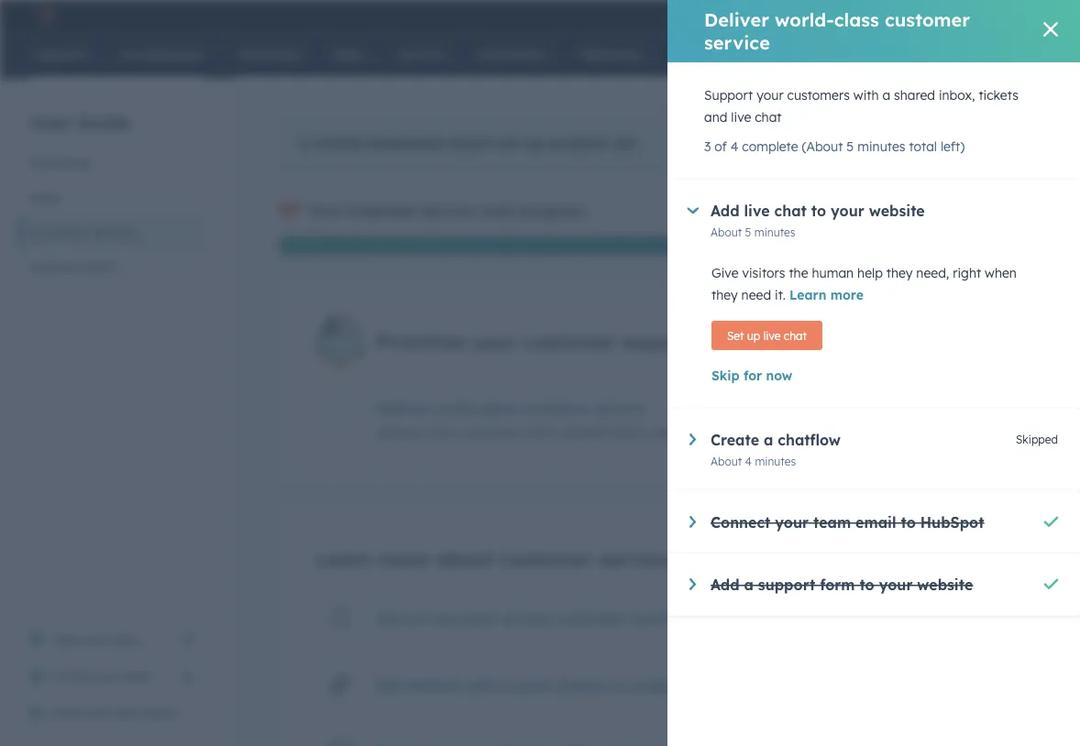 Task type: locate. For each thing, give the bounding box(es) containing it.
skip for now button
[[711, 365, 1036, 387]]

1 horizontal spatial world-
[[775, 8, 834, 31]]

service down learn more 'button'
[[785, 329, 860, 354]]

add inside "add live chat to your website about 5 minutes"
[[711, 202, 739, 220]]

0 vertical spatial of
[[714, 138, 727, 154]]

minutes inside create a chatflow about 4 minutes
[[755, 454, 796, 468]]

service inside deliver world-class customer service
[[704, 31, 770, 54]]

invite
[[51, 668, 87, 684]]

1 vertical spatial of
[[501, 609, 516, 627]]

on
[[608, 676, 627, 694]]

demo
[[143, 705, 178, 721]]

1 vertical spatial and
[[694, 424, 717, 440]]

support your customers with a shared inbox, tickets and live chat
[[704, 87, 1018, 125]]

1 horizontal spatial overview
[[429, 609, 496, 627]]

chat left chatflow
[[744, 424, 771, 440]]

1 vertical spatial get
[[376, 676, 402, 694]]

get left an
[[376, 609, 402, 627]]

shared inside deliver world-class customer service support your customers with a shared inbox, tickets and live chat
[[566, 424, 607, 440]]

inbox, inside deliver world-class customer service support your customers with a shared inbox, tickets and live chat
[[610, 424, 647, 440]]

start overview demo
[[51, 705, 178, 721]]

0 horizontal spatial more
[[379, 546, 430, 571]]

customer service
[[29, 225, 136, 241]]

caret image
[[687, 207, 699, 214], [689, 434, 696, 445], [689, 516, 696, 528], [689, 579, 696, 590]]

0 vertical spatial support
[[758, 576, 815, 594]]

0 vertical spatial to
[[811, 202, 826, 220]]

1 horizontal spatial they
[[886, 265, 913, 281]]

4 right review
[[730, 138, 738, 154]]

inbox, down search hubspot search box
[[939, 87, 975, 103]]

1 vertical spatial tickets
[[650, 424, 690, 440]]

1 horizontal spatial deliver
[[704, 8, 769, 31]]

with up 3 of 4 complete (about 5 minutes total left) at the right of the page
[[853, 87, 879, 103]]

world- inside deliver world-class customer service support your customers with a shared inbox, tickets and live chat
[[432, 400, 480, 418]]

class inside deliver world-class customer service
[[834, 8, 879, 31]]

your
[[757, 87, 784, 103], [831, 202, 864, 220], [472, 329, 517, 354], [428, 424, 455, 440], [775, 513, 809, 532], [879, 576, 913, 594], [520, 609, 554, 627], [84, 632, 111, 648], [90, 668, 117, 684], [688, 676, 722, 694]]

add a support form to your website button
[[689, 576, 973, 594]]

more for learn more
[[830, 287, 864, 303]]

1 vertical spatial website
[[917, 576, 973, 594]]

class for deliver world-class customer service support your customers with a shared inbox, tickets and live chat
[[480, 400, 516, 418]]

inbox,
[[939, 87, 975, 103], [610, 424, 647, 440]]

1 vertical spatial 5
[[745, 225, 751, 239]]

search image
[[1041, 48, 1054, 61]]

0 vertical spatial minutes
[[857, 138, 905, 154]]

help image
[[852, 8, 869, 25]]

get started with a quick lesson on scaling your customer support
[[376, 676, 856, 694]]

live up invites
[[731, 109, 751, 125]]

0 vertical spatial website
[[869, 202, 925, 220]]

about inside create a chatflow about 4 minutes
[[711, 454, 742, 468]]

search button
[[1032, 39, 1063, 70]]

ruby anderson image
[[952, 6, 969, 23]]

hasn't
[[448, 134, 493, 152]]

self
[[972, 7, 994, 22]]

0 vertical spatial shared
[[894, 87, 935, 103]]

1 add from the top
[[711, 202, 739, 220]]

overview down invite your team button
[[85, 705, 139, 721]]

of right 3
[[714, 138, 727, 154]]

world- inside deliver world-class customer service
[[775, 8, 834, 31]]

5 right "(about" on the top right of page
[[847, 138, 854, 154]]

website down hubspot
[[917, 576, 973, 594]]

1 horizontal spatial 5
[[847, 138, 854, 154]]

1 vertical spatial class
[[480, 400, 516, 418]]

an
[[406, 609, 425, 627]]

live
[[731, 109, 751, 125], [744, 202, 770, 220], [763, 329, 781, 342], [721, 424, 741, 440]]

0 horizontal spatial deliver
[[376, 400, 428, 418]]

customer inside deliver world-class customer service support your customers with a shared inbox, tickets and live chat
[[520, 400, 589, 418]]

link opens in a new window image
[[182, 629, 194, 651]]

tickets down deliver world-class customer service button at the bottom of the page
[[650, 424, 690, 440]]

1 vertical spatial deliver
[[376, 400, 428, 418]]

caret image inside connect your team email to hubspot dropdown button
[[689, 516, 696, 528]]

1 vertical spatial minutes
[[754, 225, 795, 239]]

about up give
[[711, 225, 742, 239]]

skip for now
[[711, 368, 792, 384]]

website
[[869, 202, 925, 220], [917, 576, 973, 594]]

add
[[711, 202, 739, 220], [711, 576, 739, 594]]

1 vertical spatial learn
[[315, 546, 373, 571]]

0 vertical spatial and
[[704, 109, 727, 125]]

overview
[[429, 609, 496, 627], [85, 705, 139, 721]]

email
[[855, 513, 896, 532]]

shared down deliver world-class customer service button at the bottom of the page
[[566, 424, 607, 440]]

2 get from the top
[[376, 676, 402, 694]]

get for get started with a quick lesson on scaling your customer support
[[376, 676, 402, 694]]

0 horizontal spatial customer
[[29, 225, 88, 241]]

deliver down prioritize
[[376, 400, 428, 418]]

4 down "create"
[[745, 454, 752, 468]]

they down give
[[711, 287, 738, 303]]

0 vertical spatial inbox,
[[939, 87, 975, 103]]

deliver inside deliver world-class customer service support your customers with a shared inbox, tickets and live chat
[[376, 400, 428, 418]]

0 horizontal spatial shared
[[566, 424, 607, 440]]

0 vertical spatial team
[[813, 513, 851, 532]]

view
[[51, 632, 80, 648]]

add down connect
[[711, 576, 739, 594]]

need
[[741, 287, 771, 303]]

2 vertical spatial minutes
[[755, 454, 796, 468]]

calling icon image
[[775, 7, 792, 24]]

review invites button
[[676, 130, 780, 160]]

a right "create"
[[764, 431, 773, 449]]

0 horizontal spatial tickets
[[650, 424, 690, 440]]

invite your team
[[51, 668, 152, 684]]

1 horizontal spatial more
[[830, 287, 864, 303]]

more down the human
[[830, 287, 864, 303]]

0 horizontal spatial up
[[524, 134, 543, 152]]

0 horizontal spatial learn
[[315, 546, 373, 571]]

0 vertical spatial add
[[711, 202, 739, 220]]

0 vertical spatial deliver
[[704, 8, 769, 31]]

chat up 'now'
[[784, 329, 807, 342]]

hubspot link
[[22, 4, 69, 26]]

1 horizontal spatial customer
[[346, 202, 417, 220]]

deliver
[[704, 8, 769, 31], [376, 400, 428, 418]]

2 horizontal spatial to
[[901, 513, 916, 532]]

deliver for deliver world-class customer service
[[704, 8, 769, 31]]

marketplaces image
[[814, 8, 830, 25]]

service down "sales" button at the left top of page
[[91, 225, 136, 241]]

service for deliver world-class customer service support your customers with a shared inbox, tickets and live chat
[[593, 400, 646, 418]]

view your plan
[[51, 632, 141, 648]]

tickets inside support your customers with a shared inbox, tickets and live chat
[[979, 87, 1018, 103]]

more inside learn more 'button'
[[830, 287, 864, 303]]

0 vertical spatial customers
[[787, 87, 850, 103]]

shared down search hubspot search box
[[894, 87, 935, 103]]

they right help on the right
[[886, 265, 913, 281]]

of down the learn more about customer service tools
[[501, 609, 516, 627]]

chat up the
[[774, 202, 807, 220]]

0 vertical spatial world-
[[775, 8, 834, 31]]

help button
[[845, 0, 876, 29]]

customers
[[787, 87, 850, 103], [459, 424, 522, 440]]

0 horizontal spatial team
[[121, 668, 152, 684]]

review
[[692, 138, 728, 152]]

0 horizontal spatial of
[[501, 609, 516, 627]]

deliver left calling icon
[[704, 8, 769, 31]]

team
[[813, 513, 851, 532], [121, 668, 152, 684]]

0 horizontal spatial inbox,
[[610, 424, 647, 440]]

customer inside deliver world-class customer service
[[885, 8, 970, 31]]

your inside support your customers with a shared inbox, tickets and live chat
[[757, 87, 784, 103]]

class inside deliver world-class customer service support your customers with a shared inbox, tickets and live chat
[[480, 400, 516, 418]]

class
[[834, 8, 879, 31], [480, 400, 516, 418]]

scaling
[[631, 676, 683, 694]]

0 horizontal spatial to
[[811, 202, 826, 220]]

overview right an
[[429, 609, 496, 627]]

create
[[711, 431, 759, 449]]

account
[[548, 134, 608, 152]]

notifications image
[[914, 8, 930, 25]]

0 horizontal spatial service
[[91, 225, 136, 241]]

0 vertical spatial learn
[[789, 287, 826, 303]]

about down "create"
[[711, 454, 742, 468]]

0 vertical spatial 4
[[730, 138, 738, 154]]

prioritize
[[376, 329, 466, 354]]

settings image
[[883, 8, 900, 24]]

service
[[704, 31, 770, 54], [593, 400, 646, 418], [599, 546, 671, 571], [631, 609, 684, 627]]

0 horizontal spatial they
[[711, 287, 738, 303]]

service down 1 invited teammate hasn't set up account yet
[[421, 202, 476, 220]]

team inside deliver world-class customer service dialog
[[813, 513, 851, 532]]

[object object] complete progress bar
[[862, 405, 944, 411]]

service
[[421, 202, 476, 220], [91, 225, 136, 241], [785, 329, 860, 354]]

minutes left "total"
[[857, 138, 905, 154]]

1 vertical spatial about
[[711, 454, 742, 468]]

get left the started
[[376, 676, 402, 694]]

1 horizontal spatial customers
[[787, 87, 850, 103]]

2 add from the top
[[711, 576, 739, 594]]

learn inside learn more 'button'
[[789, 287, 826, 303]]

0 horizontal spatial class
[[480, 400, 516, 418]]

live right set
[[763, 329, 781, 342]]

to right the email
[[901, 513, 916, 532]]

learn
[[789, 287, 826, 303], [315, 546, 373, 571]]

1 about from the top
[[711, 225, 742, 239]]

1 get from the top
[[376, 609, 402, 627]]

1 vertical spatial team
[[121, 668, 152, 684]]

to up the human
[[811, 202, 826, 220]]

human
[[812, 265, 854, 281]]

1 horizontal spatial team
[[813, 513, 851, 532]]

customer
[[346, 202, 417, 220], [29, 225, 88, 241]]

75%
[[978, 401, 999, 415]]

team for invite
[[121, 668, 152, 684]]

service inside deliver world-class customer service support your customers with a shared inbox, tickets and live chat
[[593, 400, 646, 418]]

0 vertical spatial support
[[704, 87, 753, 103]]

minutes down chatflow
[[755, 454, 796, 468]]

0 vertical spatial more
[[830, 287, 864, 303]]

1 horizontal spatial service
[[421, 202, 476, 220]]

Search HubSpot search field
[[822, 39, 1047, 70]]

1 vertical spatial support
[[376, 424, 425, 440]]

live down skip
[[721, 424, 741, 440]]

connect
[[711, 513, 770, 532]]

the
[[789, 265, 808, 281]]

user guide
[[29, 110, 131, 133]]

chat up complete
[[755, 109, 782, 125]]

learn more about customer service tools
[[315, 546, 725, 571]]

settings link
[[880, 5, 903, 24]]

1 vertical spatial world-
[[432, 400, 480, 418]]

2 vertical spatial to
[[859, 576, 874, 594]]

1 vertical spatial add
[[711, 576, 739, 594]]

1 horizontal spatial support
[[704, 87, 753, 103]]

customer up website
[[29, 225, 88, 241]]

5
[[847, 138, 854, 154], [745, 225, 751, 239]]

1 vertical spatial inbox,
[[610, 424, 647, 440]]

0 horizontal spatial 5
[[745, 225, 751, 239]]

learn more button
[[789, 284, 864, 306]]

1 horizontal spatial tickets
[[979, 87, 1018, 103]]

customer inside button
[[29, 225, 88, 241]]

2 about from the top
[[711, 454, 742, 468]]

learn more
[[789, 287, 864, 303]]

hub
[[866, 329, 906, 354]]

shared
[[894, 87, 935, 103], [566, 424, 607, 440]]

0 vertical spatial about
[[711, 225, 742, 239]]

inbox, down deliver world-class customer service button at the bottom of the page
[[610, 424, 647, 440]]

1 horizontal spatial of
[[714, 138, 727, 154]]

0 vertical spatial class
[[834, 8, 879, 31]]

live inside set up live chat link
[[763, 329, 781, 342]]

team left the email
[[813, 513, 851, 532]]

0 horizontal spatial world-
[[432, 400, 480, 418]]

5 up visitors
[[745, 225, 751, 239]]

of
[[714, 138, 727, 154], [501, 609, 516, 627]]

tickets down search hubspot search box
[[979, 87, 1018, 103]]

experience
[[622, 329, 731, 354]]

to
[[811, 202, 826, 220], [901, 513, 916, 532], [859, 576, 874, 594]]

minutes
[[857, 138, 905, 154], [754, 225, 795, 239], [755, 454, 796, 468]]

1 invited teammate hasn't set up account yet
[[298, 134, 636, 152]]

team down plan
[[121, 668, 152, 684]]

and down skip
[[694, 424, 717, 440]]

0 vertical spatial tickets
[[979, 87, 1018, 103]]

to right form
[[859, 576, 874, 594]]

deliver inside deliver world-class customer service
[[704, 8, 769, 31]]

1 vertical spatial to
[[901, 513, 916, 532]]

team inside button
[[121, 668, 152, 684]]

customer
[[885, 8, 970, 31], [523, 329, 616, 354], [520, 400, 589, 418], [501, 546, 593, 571], [558, 609, 627, 627], [726, 676, 794, 694]]

1 vertical spatial up
[[747, 329, 760, 342]]

started
[[406, 676, 459, 694]]

1 horizontal spatial inbox,
[[939, 87, 975, 103]]

minutes up visitors
[[754, 225, 795, 239]]

customers inside deliver world-class customer service support your customers with a shared inbox, tickets and live chat
[[459, 424, 522, 440]]

hubspot image
[[33, 4, 55, 26]]

1 vertical spatial support
[[799, 676, 856, 694]]

a down deliver world-class customer service button at the bottom of the page
[[554, 424, 562, 440]]

live up visitors
[[744, 202, 770, 220]]

1 vertical spatial 4
[[745, 454, 752, 468]]

1 horizontal spatial learn
[[789, 287, 826, 303]]

get
[[376, 609, 402, 627], [376, 676, 402, 694]]

support
[[704, 87, 753, 103], [376, 424, 425, 440]]

tickets inside deliver world-class customer service support your customers with a shared inbox, tickets and live chat
[[650, 424, 690, 440]]

now
[[766, 368, 792, 384]]

0 vertical spatial get
[[376, 609, 402, 627]]

1 vertical spatial more
[[379, 546, 430, 571]]

to for email
[[901, 513, 916, 532]]

customer right your
[[346, 202, 417, 220]]

and up review
[[704, 109, 727, 125]]

live inside "add live chat to your website about 5 minutes"
[[744, 202, 770, 220]]

learn for learn more about customer service tools
[[315, 546, 373, 571]]

connect your team email to hubspot
[[711, 513, 984, 532]]

0 vertical spatial 5
[[847, 138, 854, 154]]

1 vertical spatial shared
[[566, 424, 607, 440]]

1 vertical spatial customer
[[29, 225, 88, 241]]

website up help on the right
[[869, 202, 925, 220]]

1 horizontal spatial up
[[747, 329, 760, 342]]

add up give
[[711, 202, 739, 220]]

0 horizontal spatial customers
[[459, 424, 522, 440]]

about
[[711, 225, 742, 239], [711, 454, 742, 468]]

2 vertical spatial service
[[785, 329, 860, 354]]

2 vertical spatial tools
[[688, 609, 724, 627]]

0 horizontal spatial support
[[376, 424, 425, 440]]

0 horizontal spatial overview
[[85, 705, 139, 721]]

1 vertical spatial overview
[[85, 705, 139, 721]]

1 horizontal spatial to
[[859, 576, 874, 594]]

plan
[[115, 632, 141, 648]]

deliver world-class customer service dialog
[[667, 0, 1080, 746]]

more up an
[[379, 546, 430, 571]]

1 horizontal spatial class
[[834, 8, 879, 31]]

your inside "add live chat to your website about 5 minutes"
[[831, 202, 864, 220]]

1 horizontal spatial 4
[[745, 454, 752, 468]]

with up for
[[737, 329, 779, 354]]

chat
[[755, 109, 782, 125], [774, 202, 807, 220], [784, 329, 807, 342], [744, 424, 771, 440]]

with down deliver world-class customer service button at the bottom of the page
[[525, 424, 551, 440]]

a down search hubspot search box
[[882, 87, 890, 103]]

1 vertical spatial service
[[91, 225, 136, 241]]

self made button
[[941, 0, 1056, 29]]

0 vertical spatial overview
[[429, 609, 496, 627]]



Task type: describe. For each thing, give the bounding box(es) containing it.
for
[[744, 368, 762, 384]]

user guide views element
[[18, 79, 205, 285]]

set
[[498, 134, 520, 152]]

and inside support your customers with a shared inbox, tickets and live chat
[[704, 109, 727, 125]]

a down connect
[[744, 576, 754, 594]]

set up live chat link
[[711, 321, 822, 350]]

to for form
[[859, 576, 874, 594]]

total
[[909, 138, 937, 154]]

give visitors the human help they need, right when they need it.
[[711, 265, 1017, 303]]

prioritize your customer experience with service hub
[[376, 329, 906, 354]]

sales button
[[18, 181, 205, 215]]

invites
[[731, 138, 765, 152]]

teammate
[[367, 134, 443, 152]]

0 horizontal spatial 4
[[730, 138, 738, 154]]

add live chat to your website about 5 minutes
[[711, 202, 925, 239]]

upgrade link
[[741, 5, 764, 24]]

complete
[[742, 138, 798, 154]]

add for add a support form to your website
[[711, 576, 739, 594]]

close image
[[1043, 22, 1058, 37]]

caret image inside add a support form to your website dropdown button
[[689, 579, 696, 590]]

view your plan link
[[18, 622, 205, 658]]

support inside deliver world-class customer service support your customers with a shared inbox, tickets and live chat
[[376, 424, 425, 440]]

give
[[711, 265, 739, 281]]

progress
[[521, 202, 584, 220]]

connect your team email to hubspot button
[[689, 513, 984, 532]]

start
[[51, 705, 82, 721]]

your customer service tools progress progress bar
[[279, 237, 912, 255]]

0 vertical spatial tools
[[481, 202, 516, 220]]

website (cms) button
[[18, 250, 205, 285]]

skip
[[711, 368, 740, 384]]

service inside button
[[91, 225, 136, 241]]

your customer service tools progress
[[308, 202, 584, 220]]

when
[[985, 265, 1017, 281]]

invited
[[311, 134, 362, 152]]

get started with a quick lesson on scaling your customer support link
[[376, 676, 856, 694]]

service for deliver world-class customer service
[[704, 31, 770, 54]]

chatflow
[[778, 431, 841, 449]]

guide
[[77, 110, 131, 133]]

sales
[[29, 190, 61, 206]]

world- for deliver world-class customer service support your customers with a shared inbox, tickets and live chat
[[432, 400, 480, 418]]

0 vertical spatial up
[[524, 134, 543, 152]]

a left quick
[[500, 676, 509, 694]]

(about
[[802, 138, 843, 154]]

support inside support your customers with a shared inbox, tickets and live chat
[[704, 87, 753, 103]]

0 vertical spatial service
[[421, 202, 476, 220]]

up inside deliver world-class customer service dialog
[[747, 329, 760, 342]]

to inside "add live chat to your website about 5 minutes"
[[811, 202, 826, 220]]

shared inside support your customers with a shared inbox, tickets and live chat
[[894, 87, 935, 103]]

invite your team button
[[18, 658, 205, 695]]

team for connect
[[813, 513, 851, 532]]

it.
[[775, 287, 786, 303]]

chat inside support your customers with a shared inbox, tickets and live chat
[[755, 109, 782, 125]]

marketplaces button
[[803, 0, 841, 29]]

calling icon button
[[768, 3, 799, 27]]

upgrade image
[[745, 8, 761, 24]]

made
[[997, 7, 1029, 22]]

right
[[953, 265, 981, 281]]

with inside deliver world-class customer service support your customers with a shared inbox, tickets and live chat
[[525, 424, 551, 440]]

your
[[308, 202, 342, 220]]

live inside support your customers with a shared inbox, tickets and live chat
[[731, 109, 751, 125]]

minutes inside "add live chat to your website about 5 minutes"
[[754, 225, 795, 239]]

visitors
[[742, 265, 785, 281]]

marketing
[[29, 155, 90, 171]]

set up live chat
[[727, 329, 807, 342]]

and inside deliver world-class customer service support your customers with a shared inbox, tickets and live chat
[[694, 424, 717, 440]]

form
[[820, 576, 855, 594]]

class for deliver world-class customer service
[[834, 8, 879, 31]]

5 inside "add live chat to your website about 5 minutes"
[[745, 225, 751, 239]]

2 horizontal spatial service
[[785, 329, 860, 354]]

start overview demo link
[[18, 695, 205, 732]]

website (cms)
[[29, 259, 118, 276]]

3
[[704, 138, 711, 154]]

deliver for deliver world-class customer service support your customers with a shared inbox, tickets and live chat
[[376, 400, 428, 418]]

service for learn more about customer service tools
[[599, 546, 671, 571]]

live inside deliver world-class customer service support your customers with a shared inbox, tickets and live chat
[[721, 424, 741, 440]]

1 vertical spatial they
[[711, 287, 738, 303]]

yet
[[612, 134, 636, 152]]

self made menu
[[740, 0, 1058, 29]]

chat inside "add live chat to your website about 5 minutes"
[[774, 202, 807, 220]]

hubspot
[[920, 513, 984, 532]]

chat inside deliver world-class customer service support your customers with a shared inbox, tickets and live chat
[[744, 424, 771, 440]]

a inside support your customers with a shared inbox, tickets and live chat
[[882, 87, 890, 103]]

get an overview of your customer service tools button
[[376, 609, 724, 627]]

(cms)
[[81, 259, 118, 276]]

website
[[29, 259, 78, 276]]

lesson
[[558, 676, 604, 694]]

need,
[[916, 265, 949, 281]]

1
[[298, 134, 306, 152]]

about inside "add live chat to your website about 5 minutes"
[[711, 225, 742, 239]]

world- for deliver world-class customer service
[[775, 8, 834, 31]]

with inside support your customers with a shared inbox, tickets and live chat
[[853, 87, 879, 103]]

marketing button
[[18, 146, 205, 181]]

set
[[727, 329, 744, 342]]

skipped
[[1016, 433, 1058, 446]]

a inside create a chatflow about 4 minutes
[[764, 431, 773, 449]]

link opens in a new window image
[[182, 634, 194, 646]]

1 vertical spatial tools
[[677, 546, 725, 571]]

quick
[[514, 676, 554, 694]]

3 of 4 complete (about 5 minutes total left)
[[704, 138, 965, 154]]

customers inside support your customers with a shared inbox, tickets and live chat
[[787, 87, 850, 103]]

create a chatflow about 4 minutes
[[711, 431, 841, 468]]

support inside deliver world-class customer service dialog
[[758, 576, 815, 594]]

learn for learn more
[[789, 287, 826, 303]]

get an overview of your customer service tools
[[376, 609, 724, 627]]

notifications button
[[906, 0, 938, 29]]

get for get an overview of your customer service tools
[[376, 609, 402, 627]]

help
[[857, 265, 883, 281]]

about
[[436, 546, 495, 571]]

customer service button
[[18, 215, 205, 250]]

more for learn more about customer service tools
[[379, 546, 430, 571]]

of inside deliver world-class customer service dialog
[[714, 138, 727, 154]]

0 vertical spatial they
[[886, 265, 913, 281]]

user
[[29, 110, 71, 133]]

inbox, inside support your customers with a shared inbox, tickets and live chat
[[939, 87, 975, 103]]

website inside "add live chat to your website about 5 minutes"
[[869, 202, 925, 220]]

review invites
[[692, 138, 765, 152]]

deliver world-class customer service button
[[376, 400, 851, 418]]

left)
[[941, 138, 965, 154]]

with right the started
[[464, 676, 495, 694]]

your inside deliver world-class customer service support your customers with a shared inbox, tickets and live chat
[[428, 424, 455, 440]]

add for add live chat to your website about 5 minutes
[[711, 202, 739, 220]]

a inside deliver world-class customer service support your customers with a shared inbox, tickets and live chat
[[554, 424, 562, 440]]

0 vertical spatial customer
[[346, 202, 417, 220]]

your inside button
[[90, 668, 117, 684]]

deliver world-class customer service
[[704, 8, 970, 54]]

4 inside create a chatflow about 4 minutes
[[745, 454, 752, 468]]



Task type: vqa. For each thing, say whether or not it's contained in the screenshot.
Email icon
no



